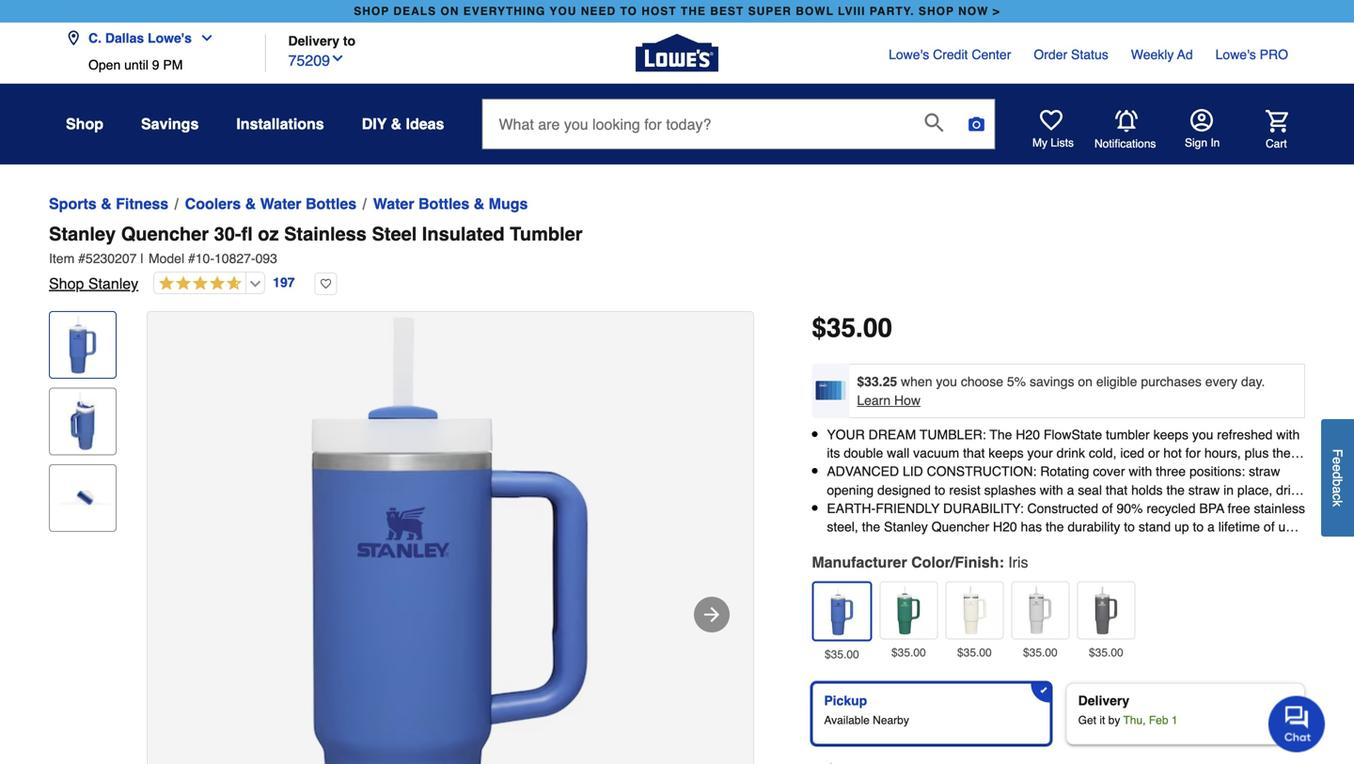 Task type: describe. For each thing, give the bounding box(es) containing it.
stanley 10-10827-093 water-bottles-mugs - thumbnail view #2 image
[[54, 393, 112, 451]]

resistance
[[1073, 501, 1133, 516]]

c
[[1330, 494, 1345, 500]]

day.
[[1241, 374, 1265, 389]]

diy
[[362, 115, 387, 133]]

2 # from the left
[[188, 251, 195, 266]]

& left mugs
[[474, 195, 484, 213]]

color/finish
[[911, 554, 999, 571]]

purchases
[[1141, 374, 1202, 389]]

1 vertical spatial of
[[1264, 519, 1275, 535]]

that inside advanced lid construction: rotating cover with three positions: straw opening designed to resist splashes with a seal that holds the straw in place, drink opening, and full-cover top for added leak resistance
[[1106, 483, 1128, 498]]

d
[[1330, 472, 1345, 479]]

option group containing pickup
[[804, 676, 1313, 753]]

iced
[[1120, 446, 1144, 461]]

recycled
[[1147, 501, 1196, 516]]

$35.00 for the fog image
[[1023, 647, 1058, 660]]

friendly
[[876, 501, 940, 516]]

for inside advanced lid construction: rotating cover with three positions: straw opening designed to resist splashes with a seal that holds the straw in place, drink opening, and full-cover top for added leak resistance
[[986, 501, 1001, 516]]

sign
[[1185, 136, 1207, 150]]

35
[[826, 313, 856, 343]]

bowl
[[796, 5, 834, 18]]

lowe's for lowe's credit center
[[889, 47, 929, 62]]

& for coolers
[[245, 195, 256, 213]]

stainless
[[284, 223, 367, 245]]

flowstate
[[1044, 427, 1102, 442]]

0 horizontal spatial keeps
[[989, 446, 1024, 461]]

alpine image
[[884, 586, 933, 635]]

constructed
[[1027, 501, 1098, 516]]

eligible
[[1096, 374, 1137, 389]]

2 water from the left
[[373, 195, 414, 213]]

1 shop from the left
[[354, 5, 389, 18]]

delivery to
[[288, 33, 356, 48]]

order status link
[[1034, 45, 1108, 64]]

drink inside your dream tumbler: the h20 flowstate tumbler keeps you refreshed with its double wall vacuum that keeps your drink cold, iced or hot for hours, plus the narrow base on all sizes fits just about any car cup holder and it is dishwasher safe
[[1057, 446, 1085, 461]]

$35.00 for the iris image
[[825, 648, 859, 662]]

on
[[440, 5, 459, 18]]

dallas
[[105, 31, 144, 46]]

diy & ideas button
[[362, 107, 444, 141]]

for inside your dream tumbler: the h20 flowstate tumbler keeps you refreshed with its double wall vacuum that keeps your drink cold, iced or hot for hours, plus the narrow base on all sizes fits just about any car cup holder and it is dishwasher safe
[[1185, 446, 1201, 461]]

on inside $33.25 when you choose 5% savings on eligible purchases every day. learn how
[[1078, 374, 1093, 389]]

0 vertical spatial keeps
[[1153, 427, 1188, 442]]

1 vertical spatial stanley
[[88, 275, 138, 292]]

chevron down image inside c. dallas lowe's button
[[192, 31, 214, 46]]

about
[[1016, 464, 1049, 479]]

tumbler:
[[920, 427, 986, 442]]

with inside your dream tumbler: the h20 flowstate tumbler keeps you refreshed with its double wall vacuum that keeps your drink cold, iced or hot for hours, plus the narrow base on all sizes fits just about any car cup holder and it is dishwasher safe
[[1276, 427, 1300, 442]]

camera image
[[967, 115, 986, 134]]

f e e d b a c k button
[[1321, 419, 1354, 537]]

designed
[[877, 483, 931, 498]]

weekly ad link
[[1131, 45, 1193, 64]]

lowe's inside button
[[148, 31, 192, 46]]

place,
[[1237, 483, 1272, 498]]

deals
[[393, 5, 436, 18]]

on inside your dream tumbler: the h20 flowstate tumbler keeps you refreshed with its double wall vacuum that keeps your drink cold, iced or hot for hours, plus the narrow base on all sizes fits just about any car cup holder and it is dishwasher safe
[[903, 464, 918, 479]]

three
[[1156, 464, 1186, 479]]

the up eliminating
[[862, 519, 880, 535]]

4.6 stars image
[[154, 276, 242, 293]]

lowe's pro
[[1215, 47, 1288, 62]]

>
[[993, 5, 1000, 18]]

ideas
[[406, 115, 444, 133]]

until
[[124, 57, 148, 72]]

stanley 10-10827-093 water-bottles-mugs - thumbnail view #3 image
[[54, 469, 112, 528]]

learn how button
[[857, 391, 921, 410]]

cream tonal image
[[950, 586, 999, 635]]

iris image
[[817, 587, 866, 636]]

eliminating
[[827, 538, 890, 553]]

full-
[[907, 501, 928, 516]]

lowe's for lowe's pro
[[1215, 47, 1256, 62]]

sign in button
[[1185, 109, 1220, 150]]

or
[[1148, 446, 1160, 461]]

10827-
[[214, 251, 255, 266]]

the inside advanced lid construction: rotating cover with three positions: straw opening designed to resist splashes with a seal that holds the straw in place, drink opening, and full-cover top for added leak resistance
[[1166, 483, 1185, 498]]

item
[[49, 251, 75, 266]]

a inside earth-friendly durability: constructed of 90% recycled bpa free stainless steel, the stanley quencher h20 has the durability to stand up to a lifetime of use, eliminating the use of single-use plastic bottles and straws
[[1207, 519, 1215, 535]]

diy & ideas
[[362, 115, 444, 133]]

any
[[1053, 464, 1074, 479]]

top
[[964, 501, 982, 516]]

cart button
[[1239, 110, 1288, 151]]

dream
[[869, 427, 916, 442]]

use,
[[1278, 519, 1303, 535]]

k
[[1330, 500, 1345, 507]]

advanced lid construction: rotating cover with three positions: straw opening designed to resist splashes with a seal that holds the straw in place, drink opening, and full-cover top for added leak resistance
[[827, 464, 1305, 516]]

base
[[871, 464, 899, 479]]

10-
[[195, 251, 214, 266]]

c. dallas lowe's button
[[66, 19, 222, 57]]

construction:
[[927, 464, 1036, 479]]

90%
[[1117, 501, 1143, 516]]

notifications
[[1094, 137, 1156, 150]]

feb
[[1149, 714, 1168, 727]]

in
[[1210, 136, 1220, 150]]

free
[[1228, 501, 1250, 516]]

hours,
[[1204, 446, 1241, 461]]

drink inside advanced lid construction: rotating cover with three positions: straw opening designed to resist splashes with a seal that holds the straw in place, drink opening, and full-cover top for added leak resistance
[[1276, 483, 1305, 498]]

heart outline image
[[315, 273, 337, 295]]

weekly ad
[[1131, 47, 1193, 62]]

fog image
[[1016, 586, 1065, 635]]

$33.25
[[857, 374, 897, 389]]

it inside delivery get it by thu, feb 1
[[1100, 714, 1105, 727]]

tumbler
[[510, 223, 583, 245]]

opening
[[827, 483, 874, 498]]

1 horizontal spatial cover
[[1093, 464, 1125, 479]]

lifetime
[[1218, 519, 1260, 535]]

safe
[[827, 483, 852, 498]]

cart
[[1266, 137, 1287, 150]]

the up manufacturer color/finish : iris
[[893, 538, 912, 553]]

1 e from the top
[[1330, 457, 1345, 464]]

lowe's home improvement cart image
[[1266, 110, 1288, 132]]

chat invite button image
[[1268, 695, 1326, 753]]

you
[[550, 5, 577, 18]]

holds
[[1131, 483, 1163, 498]]

a inside advanced lid construction: rotating cover with three positions: straw opening designed to resist splashes with a seal that holds the straw in place, drink opening, and full-cover top for added leak resistance
[[1067, 483, 1074, 498]]

super
[[748, 5, 792, 18]]

sign in
[[1185, 136, 1220, 150]]

your
[[1027, 446, 1053, 461]]

seal
[[1078, 483, 1102, 498]]

oz
[[258, 223, 279, 245]]

sports
[[49, 195, 97, 213]]

the
[[990, 427, 1012, 442]]

delivery for to
[[288, 33, 339, 48]]

it inside your dream tumbler: the h20 flowstate tumbler keeps you refreshed with its double wall vacuum that keeps your drink cold, iced or hot for hours, plus the narrow base on all sizes fits just about any car cup holder and it is dishwasher safe
[[1190, 464, 1197, 479]]

and inside advanced lid construction: rotating cover with three positions: straw opening designed to resist splashes with a seal that holds the straw in place, drink opening, and full-cover top for added leak resistance
[[881, 501, 903, 516]]

lowe's home improvement notification center image
[[1115, 110, 1138, 132]]

the inside your dream tumbler: the h20 flowstate tumbler keeps you refreshed with its double wall vacuum that keeps your drink cold, iced or hot for hours, plus the narrow base on all sizes fits just about any car cup holder and it is dishwasher safe
[[1272, 446, 1291, 461]]

charcoal image
[[1082, 586, 1131, 635]]

lowe's home improvement lists image
[[1040, 109, 1063, 132]]

1 # from the left
[[78, 251, 85, 266]]

item number 5 2 3 0 2 0 7 and model number 1 0 - 1 0 8 2 7 - 0 9 3 element
[[49, 249, 1305, 268]]

h20 inside earth-friendly durability: constructed of 90% recycled bpa free stainless steel, the stanley quencher h20 has the durability to stand up to a lifetime of use, eliminating the use of single-use plastic bottles and straws
[[993, 519, 1017, 535]]

best
[[710, 5, 744, 18]]

093
[[255, 251, 277, 266]]

savings
[[1030, 374, 1074, 389]]

Search Query text field
[[483, 100, 910, 149]]



Task type: locate. For each thing, give the bounding box(es) containing it.
$35.00 for charcoal image
[[1089, 647, 1123, 660]]

b
[[1330, 479, 1345, 486]]

with up leak
[[1040, 483, 1063, 498]]

0 vertical spatial delivery
[[288, 33, 339, 48]]

quencher down top
[[931, 519, 989, 535]]

0 vertical spatial shop
[[66, 115, 103, 133]]

197
[[273, 275, 295, 290]]

1 horizontal spatial and
[[1102, 538, 1124, 553]]

1 horizontal spatial keeps
[[1153, 427, 1188, 442]]

None search field
[[482, 99, 995, 165]]

bottles up insulated
[[418, 195, 469, 213]]

2 vertical spatial with
[[1040, 483, 1063, 498]]

drink down flowstate
[[1057, 446, 1085, 461]]

cup
[[1100, 464, 1121, 479]]

1 horizontal spatial straw
[[1249, 464, 1280, 479]]

$35.00 for alpine image
[[891, 647, 926, 660]]

1 vertical spatial with
[[1129, 464, 1152, 479]]

lviii
[[838, 5, 866, 18]]

shop down open
[[66, 115, 103, 133]]

status
[[1071, 47, 1108, 62]]

the right plus
[[1272, 446, 1291, 461]]

1 bottles from the left
[[306, 195, 357, 213]]

0 horizontal spatial bottles
[[306, 195, 357, 213]]

now
[[958, 5, 989, 18]]

you up hours,
[[1192, 427, 1213, 442]]

0 horizontal spatial for
[[986, 501, 1001, 516]]

30-
[[214, 223, 241, 245]]

a down rotating
[[1067, 483, 1074, 498]]

straw down is
[[1188, 483, 1220, 498]]

credit
[[933, 47, 968, 62]]

delivery up 75209 at left top
[[288, 33, 339, 48]]

savings button
[[141, 107, 199, 141]]

1 horizontal spatial drink
[[1276, 483, 1305, 498]]

1 vertical spatial and
[[881, 501, 903, 516]]

chevron down image
[[192, 31, 214, 46], [330, 51, 345, 66]]

0 vertical spatial straw
[[1249, 464, 1280, 479]]

1 horizontal spatial with
[[1129, 464, 1152, 479]]

0 vertical spatial that
[[963, 446, 985, 461]]

for right hot
[[1185, 446, 1201, 461]]

1 vertical spatial h20
[[993, 519, 1017, 535]]

lowe's left credit
[[889, 47, 929, 62]]

fl
[[241, 223, 253, 245]]

$35.00 for cream tonal "image"
[[957, 647, 992, 660]]

with up holds
[[1129, 464, 1152, 479]]

of left 90%
[[1102, 501, 1113, 516]]

fits
[[972, 464, 989, 479]]

and down designed
[[881, 501, 903, 516]]

1 vertical spatial quencher
[[931, 519, 989, 535]]

0 vertical spatial drink
[[1057, 446, 1085, 461]]

the up recycled on the right bottom
[[1166, 483, 1185, 498]]

$35.00 down the fog image
[[1023, 647, 1058, 660]]

car
[[1078, 464, 1096, 479]]

e up b
[[1330, 464, 1345, 472]]

1 horizontal spatial you
[[1192, 427, 1213, 442]]

1 horizontal spatial water
[[373, 195, 414, 213]]

2 bottles from the left
[[418, 195, 469, 213]]

0 horizontal spatial that
[[963, 446, 985, 461]]

& up 'fl'
[[245, 195, 256, 213]]

positions:
[[1189, 464, 1245, 479]]

1 horizontal spatial that
[[1106, 483, 1128, 498]]

quencher inside stanley quencher 30-fl oz stainless steel insulated tumbler item # 5230207 | model # 10-10827-093
[[121, 223, 209, 245]]

0 horizontal spatial of
[[940, 538, 951, 553]]

$ 35 . 00
[[812, 313, 892, 343]]

$35.00 down cream tonal "image"
[[957, 647, 992, 660]]

pro
[[1260, 47, 1288, 62]]

leak
[[1045, 501, 1069, 516]]

straw
[[1249, 464, 1280, 479], [1188, 483, 1220, 498]]

0 horizontal spatial quencher
[[121, 223, 209, 245]]

every
[[1205, 374, 1237, 389]]

shop down 'item'
[[49, 275, 84, 292]]

for right top
[[986, 501, 1001, 516]]

straw down plus
[[1249, 464, 1280, 479]]

1 water from the left
[[260, 195, 301, 213]]

use up :
[[994, 538, 1015, 553]]

location image
[[66, 31, 81, 46]]

just
[[992, 464, 1013, 479]]

that down cup on the right of the page
[[1106, 483, 1128, 498]]

& for sports
[[101, 195, 112, 213]]

stanley down 5230207
[[88, 275, 138, 292]]

to inside advanced lid construction: rotating cover with three positions: straw opening designed to resist splashes with a seal that holds the straw in place, drink opening, and full-cover top for added leak resistance
[[934, 483, 945, 498]]

2 vertical spatial of
[[940, 538, 951, 553]]

keeps
[[1153, 427, 1188, 442], [989, 446, 1024, 461]]

the
[[1272, 446, 1291, 461], [1166, 483, 1185, 498], [862, 519, 880, 535], [1046, 519, 1064, 535], [893, 538, 912, 553]]

durability
[[1068, 519, 1120, 535]]

stanley 10-10827-093 quencher 30-fl oz stainless steel insulated tumbler image
[[148, 312, 753, 764]]

# right 'item'
[[78, 251, 85, 266]]

& inside button
[[391, 115, 402, 133]]

0 vertical spatial with
[[1276, 427, 1300, 442]]

1 vertical spatial for
[[986, 501, 1001, 516]]

delivery inside delivery get it by thu, feb 1
[[1078, 694, 1129, 709]]

ad
[[1177, 47, 1193, 62]]

cover down resist
[[928, 501, 960, 516]]

0 horizontal spatial shop
[[354, 5, 389, 18]]

0 vertical spatial stanley
[[49, 223, 116, 245]]

quencher inside earth-friendly durability: constructed of 90% recycled bpa free stainless steel, the stanley quencher h20 has the durability to stand up to a lifetime of use, eliminating the use of single-use plastic bottles and straws
[[931, 519, 989, 535]]

1 vertical spatial that
[[1106, 483, 1128, 498]]

1 horizontal spatial lowe's
[[889, 47, 929, 62]]

2 horizontal spatial a
[[1330, 486, 1345, 494]]

quencher up model
[[121, 223, 209, 245]]

cover down "cold,"
[[1093, 464, 1125, 479]]

weekly
[[1131, 47, 1174, 62]]

0 horizontal spatial drink
[[1057, 446, 1085, 461]]

0 vertical spatial cover
[[1093, 464, 1125, 479]]

refreshed
[[1217, 427, 1273, 442]]

delivery up by
[[1078, 694, 1129, 709]]

0 vertical spatial for
[[1185, 446, 1201, 461]]

1 horizontal spatial bottles
[[418, 195, 469, 213]]

with right refreshed
[[1276, 427, 1300, 442]]

lowe's
[[148, 31, 192, 46], [889, 47, 929, 62], [1215, 47, 1256, 62]]

|
[[140, 251, 144, 266]]

that up fits
[[963, 446, 985, 461]]

bottles up stainless
[[306, 195, 357, 213]]

1 vertical spatial cover
[[928, 501, 960, 516]]

water up oz
[[260, 195, 301, 213]]

search image
[[925, 113, 944, 132]]

h20 inside your dream tumbler: the h20 flowstate tumbler keeps you refreshed with its double wall vacuum that keeps your drink cold, iced or hot for hours, plus the narrow base on all sizes fits just about any car cup holder and it is dishwasher safe
[[1016, 427, 1040, 442]]

0 horizontal spatial #
[[78, 251, 85, 266]]

0 horizontal spatial use
[[915, 538, 937, 553]]

and down hot
[[1165, 464, 1187, 479]]

lowe's up 'pm'
[[148, 31, 192, 46]]

delivery get it by thu, feb 1
[[1078, 694, 1178, 727]]

stanley quencher 30-fl oz stainless steel insulated tumbler item # 5230207 | model # 10-10827-093
[[49, 223, 583, 266]]

.
[[856, 313, 863, 343]]

drink up stainless
[[1276, 483, 1305, 498]]

h20 down added
[[993, 519, 1017, 535]]

1 horizontal spatial for
[[1185, 446, 1201, 461]]

&
[[391, 115, 402, 133], [101, 195, 112, 213], [245, 195, 256, 213], [474, 195, 484, 213]]

and down durability
[[1102, 538, 1124, 553]]

1 vertical spatial you
[[1192, 427, 1213, 442]]

1 vertical spatial delivery
[[1078, 694, 1129, 709]]

open until 9 pm
[[88, 57, 183, 72]]

single-
[[955, 538, 994, 553]]

sports & fitness link
[[49, 193, 168, 215]]

1 horizontal spatial it
[[1190, 464, 1197, 479]]

pickup available nearby
[[824, 694, 909, 727]]

e
[[1330, 457, 1345, 464], [1330, 464, 1345, 472]]

installations
[[236, 115, 324, 133]]

1 vertical spatial it
[[1100, 714, 1105, 727]]

coolers & water bottles link
[[185, 193, 357, 215]]

0 horizontal spatial lowe's
[[148, 31, 192, 46]]

my
[[1032, 136, 1047, 150]]

stanley down friendly
[[884, 519, 928, 535]]

and
[[1165, 464, 1187, 479], [881, 501, 903, 516], [1102, 538, 1124, 553]]

shop for shop
[[66, 115, 103, 133]]

0 horizontal spatial a
[[1067, 483, 1074, 498]]

lists
[[1051, 136, 1074, 150]]

delivery for get
[[1078, 694, 1129, 709]]

0 horizontal spatial with
[[1040, 483, 1063, 498]]

1 horizontal spatial chevron down image
[[330, 51, 345, 66]]

2 use from the left
[[994, 538, 1015, 553]]

1 horizontal spatial shop
[[919, 5, 954, 18]]

thu,
[[1123, 714, 1146, 727]]

and inside your dream tumbler: the h20 flowstate tumbler keeps you refreshed with its double wall vacuum that keeps your drink cold, iced or hot for hours, plus the narrow base on all sizes fits just about any car cup holder and it is dishwasher safe
[[1165, 464, 1187, 479]]

a inside "button"
[[1330, 486, 1345, 494]]

you inside your dream tumbler: the h20 flowstate tumbler keeps you refreshed with its double wall vacuum that keeps your drink cold, iced or hot for hours, plus the narrow base on all sizes fits just about any car cup holder and it is dishwasher safe
[[1192, 427, 1213, 442]]

shop left now
[[919, 5, 954, 18]]

0 horizontal spatial you
[[936, 374, 957, 389]]

$35.00 down charcoal image
[[1089, 647, 1123, 660]]

it left is
[[1190, 464, 1197, 479]]

to
[[343, 33, 356, 48], [934, 483, 945, 498], [1124, 519, 1135, 535], [1193, 519, 1204, 535]]

drink
[[1057, 446, 1085, 461], [1276, 483, 1305, 498]]

option group
[[804, 676, 1313, 753]]

pickup
[[824, 694, 867, 709]]

2 horizontal spatial lowe's
[[1215, 47, 1256, 62]]

to
[[620, 5, 637, 18]]

0 horizontal spatial chevron down image
[[192, 31, 214, 46]]

on left all
[[903, 464, 918, 479]]

keeps up hot
[[1153, 427, 1188, 442]]

sports & fitness
[[49, 195, 168, 213]]

0 vertical spatial and
[[1165, 464, 1187, 479]]

stanley inside earth-friendly durability: constructed of 90% recycled bpa free stainless steel, the stanley quencher h20 has the durability to stand up to a lifetime of use, eliminating the use of single-use plastic bottles and straws
[[884, 519, 928, 535]]

1 vertical spatial chevron down image
[[330, 51, 345, 66]]

earth-friendly durability: constructed of 90% recycled bpa free stainless steel, the stanley quencher h20 has the durability to stand up to a lifetime of use, eliminating the use of single-use plastic bottles and straws
[[827, 501, 1305, 553]]

0 vertical spatial it
[[1190, 464, 1197, 479]]

everything
[[463, 5, 546, 18]]

keeps up just
[[989, 446, 1024, 461]]

splashes
[[984, 483, 1036, 498]]

0 horizontal spatial cover
[[928, 501, 960, 516]]

straws
[[1128, 538, 1166, 553]]

0 horizontal spatial on
[[903, 464, 918, 479]]

e up d
[[1330, 457, 1345, 464]]

h20 up your
[[1016, 427, 1040, 442]]

has
[[1021, 519, 1042, 535]]

savings
[[141, 115, 199, 133]]

lowe's left pro
[[1215, 47, 1256, 62]]

of up color/finish
[[940, 538, 951, 553]]

shop for shop stanley
[[49, 275, 84, 292]]

stanley down sports
[[49, 223, 116, 245]]

stand
[[1139, 519, 1171, 535]]

1 vertical spatial on
[[903, 464, 918, 479]]

1 vertical spatial straw
[[1188, 483, 1220, 498]]

shop button
[[66, 107, 103, 141]]

1 horizontal spatial a
[[1207, 519, 1215, 535]]

all
[[921, 464, 934, 479]]

0 horizontal spatial it
[[1100, 714, 1105, 727]]

$35.00 down alpine image
[[891, 647, 926, 660]]

2 horizontal spatial of
[[1264, 519, 1275, 535]]

& right diy at the left of the page
[[391, 115, 402, 133]]

& for diy
[[391, 115, 402, 133]]

0 horizontal spatial delivery
[[288, 33, 339, 48]]

you right the when
[[936, 374, 957, 389]]

$35.00 down the iris image
[[825, 648, 859, 662]]

2 horizontal spatial with
[[1276, 427, 1300, 442]]

0 vertical spatial on
[[1078, 374, 1093, 389]]

mugs
[[489, 195, 528, 213]]

0 vertical spatial chevron down image
[[192, 31, 214, 46]]

2 vertical spatial and
[[1102, 538, 1124, 553]]

fitness
[[116, 195, 168, 213]]

and inside earth-friendly durability: constructed of 90% recycled bpa free stainless steel, the stanley quencher h20 has the durability to stand up to a lifetime of use, eliminating the use of single-use plastic bottles and straws
[[1102, 538, 1124, 553]]

is
[[1201, 464, 1210, 479]]

1 vertical spatial drink
[[1276, 483, 1305, 498]]

manufacturer color/finish : iris
[[812, 554, 1028, 571]]

it left by
[[1100, 714, 1105, 727]]

0 vertical spatial quencher
[[121, 223, 209, 245]]

chevron down image inside the 75209 button
[[330, 51, 345, 66]]

stanley 10-10827-093 quencher 30-fl oz stainless steel insulated tumbler - thumbnail image
[[54, 316, 112, 374]]

that inside your dream tumbler: the h20 flowstate tumbler keeps you refreshed with its double wall vacuum that keeps your drink cold, iced or hot for hours, plus the narrow base on all sizes fits just about any car cup holder and it is dishwasher safe
[[963, 446, 985, 461]]

1
[[1171, 714, 1178, 727]]

0 horizontal spatial straw
[[1188, 483, 1220, 498]]

a up k
[[1330, 486, 1345, 494]]

water up steel
[[373, 195, 414, 213]]

1 horizontal spatial #
[[188, 251, 195, 266]]

lowe's home improvement account image
[[1190, 109, 1213, 132]]

tumbler
[[1106, 427, 1150, 442]]

you inside $33.25 when you choose 5% savings on eligible purchases every day. learn how
[[936, 374, 957, 389]]

my lists link
[[1032, 109, 1074, 150]]

& right sports
[[101, 195, 112, 213]]

0 vertical spatial of
[[1102, 501, 1113, 516]]

arrow right image
[[701, 604, 723, 626]]

1 use from the left
[[915, 538, 937, 553]]

shop left deals
[[354, 5, 389, 18]]

h20
[[1016, 427, 1040, 442], [993, 519, 1017, 535]]

1 vertical spatial shop
[[49, 275, 84, 292]]

the
[[681, 5, 706, 18]]

lowe's home improvement logo image
[[636, 12, 718, 94]]

it
[[1190, 464, 1197, 479], [1100, 714, 1105, 727]]

on left eligible
[[1078, 374, 1093, 389]]

2 horizontal spatial and
[[1165, 464, 1187, 479]]

order status
[[1034, 47, 1108, 62]]

1 vertical spatial keeps
[[989, 446, 1024, 461]]

bpa
[[1199, 501, 1224, 516]]

0 vertical spatial you
[[936, 374, 957, 389]]

resist
[[949, 483, 981, 498]]

lowe's credit center
[[889, 47, 1011, 62]]

0 horizontal spatial and
[[881, 501, 903, 516]]

2 shop from the left
[[919, 5, 954, 18]]

1 horizontal spatial on
[[1078, 374, 1093, 389]]

1 horizontal spatial of
[[1102, 501, 1113, 516]]

2 vertical spatial stanley
[[884, 519, 928, 535]]

# right model
[[188, 251, 195, 266]]

0 horizontal spatial water
[[260, 195, 301, 213]]

you
[[936, 374, 957, 389], [1192, 427, 1213, 442]]

my lists
[[1032, 136, 1074, 150]]

1 horizontal spatial quencher
[[931, 519, 989, 535]]

use up manufacturer color/finish : iris
[[915, 538, 937, 553]]

nearby
[[873, 714, 909, 727]]

need
[[581, 5, 616, 18]]

stanley inside stanley quencher 30-fl oz stainless steel insulated tumbler item # 5230207 | model # 10-10827-093
[[49, 223, 116, 245]]

0 vertical spatial h20
[[1016, 427, 1040, 442]]

a down bpa
[[1207, 519, 1215, 535]]

1 horizontal spatial delivery
[[1078, 694, 1129, 709]]

the down leak
[[1046, 519, 1064, 535]]

iris
[[1008, 554, 1028, 571]]

f e e d b a c k
[[1330, 449, 1345, 507]]

$33.25 when you choose 5% savings on eligible purchases every day. learn how
[[857, 374, 1265, 408]]

up
[[1174, 519, 1189, 535]]

1 horizontal spatial use
[[994, 538, 1015, 553]]

use
[[915, 538, 937, 553], [994, 538, 1015, 553]]

of down stainless
[[1264, 519, 1275, 535]]

2 e from the top
[[1330, 464, 1345, 472]]



Task type: vqa. For each thing, say whether or not it's contained in the screenshot.
option group containing Pickup
yes



